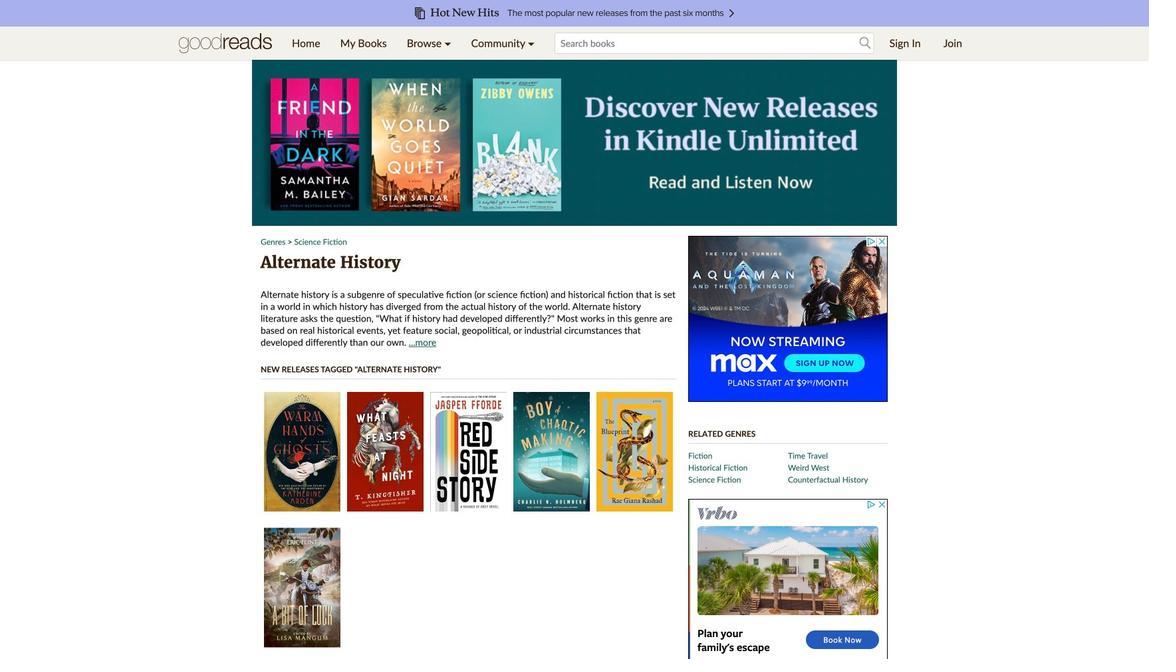 Task type: describe. For each thing, give the bounding box(es) containing it.
Search books text field
[[555, 33, 874, 54]]

a bit of luck: alternate histories in honor of eric flint image
[[264, 528, 340, 648]]

the warm hands of ghosts image
[[264, 392, 340, 512]]

1 vertical spatial advertisement element
[[688, 236, 888, 402]]



Task type: vqa. For each thing, say whether or not it's contained in the screenshot.
first you from the right
no



Task type: locate. For each thing, give the bounding box(es) containing it.
the blueprint image
[[597, 392, 673, 512]]

menu
[[282, 27, 545, 60]]

0 vertical spatial advertisement element
[[252, 60, 897, 226]]

Search for books to add to your shelves search field
[[555, 33, 874, 54]]

advertisement element
[[252, 60, 897, 226], [688, 236, 888, 402], [688, 499, 888, 660]]

red side story (shades of grey, #2) image
[[430, 392, 507, 512]]

what feasts at night (sworn soldier, #2) image
[[347, 392, 424, 512]]

boy of chaotic making (whimbrel house, #3) image
[[513, 392, 590, 512]]

2 vertical spatial advertisement element
[[688, 499, 888, 660]]

recent hit books of the past 6 months image
[[43, 0, 1107, 27]]



